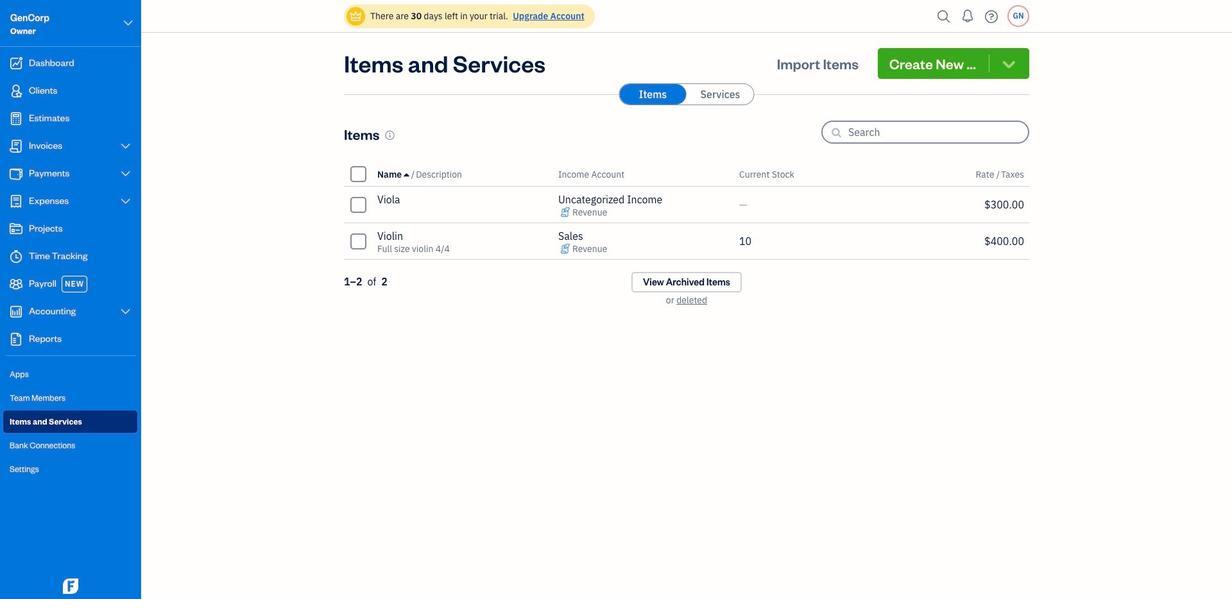 Task type: locate. For each thing, give the bounding box(es) containing it.
chevron large down image for expense image
[[120, 196, 132, 207]]

chart image
[[8, 306, 24, 318]]

caretup image
[[404, 169, 409, 179]]

chevron large down image
[[122, 15, 134, 31], [120, 169, 132, 179], [120, 196, 132, 207], [120, 307, 132, 317]]

main element
[[0, 0, 173, 599]]

Search text field
[[848, 122, 1028, 142]]

chevron large down image for payment icon
[[120, 169, 132, 179]]

notifications image
[[958, 3, 978, 29]]

payment image
[[8, 168, 24, 180]]

info image
[[385, 130, 395, 140]]

chevron large down image for chart icon
[[120, 307, 132, 317]]

estimate image
[[8, 112, 24, 125]]

go to help image
[[981, 7, 1002, 26]]

timer image
[[8, 250, 24, 263]]



Task type: describe. For each thing, give the bounding box(es) containing it.
report image
[[8, 333, 24, 346]]

search image
[[934, 7, 954, 26]]

expense image
[[8, 195, 24, 208]]

freshbooks image
[[60, 579, 81, 594]]

dashboard image
[[8, 57, 24, 70]]

team image
[[8, 278, 24, 291]]

invoice image
[[8, 140, 24, 153]]

project image
[[8, 223, 24, 236]]

chevron large down image
[[120, 141, 132, 151]]

crown image
[[349, 9, 363, 23]]

client image
[[8, 85, 24, 98]]

chevrondown image
[[1000, 55, 1018, 73]]



Task type: vqa. For each thing, say whether or not it's contained in the screenshot.
the topmost chevron large down icon
yes



